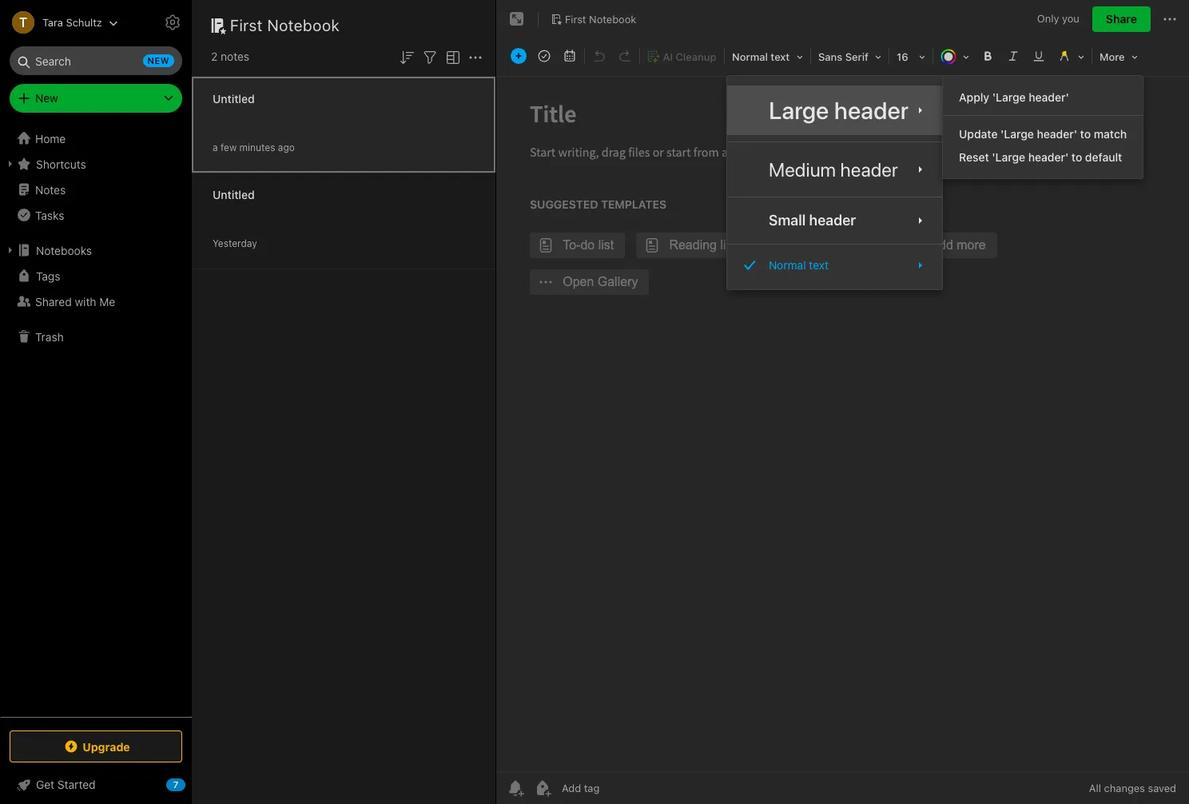 Task type: describe. For each thing, give the bounding box(es) containing it.
Search text field
[[21, 46, 171, 75]]

Add filters field
[[420, 46, 440, 67]]

all
[[1089, 782, 1101, 794]]

large header
[[769, 96, 909, 124]]

sans serif
[[818, 50, 869, 63]]

first notebook button
[[545, 8, 642, 30]]

apply 'large header' link
[[943, 86, 1143, 109]]

More field
[[1094, 45, 1143, 68]]

Help and Learning task checklist field
[[0, 772, 192, 798]]

a few minutes ago
[[213, 141, 295, 153]]

normal inside normal text link
[[769, 258, 806, 272]]

medium header
[[769, 158, 898, 181]]

home link
[[0, 125, 192, 151]]

header for small header
[[809, 212, 856, 229]]

tara schultz
[[42, 16, 102, 28]]

untitled for a few minutes ago
[[213, 92, 255, 105]]

tree containing home
[[0, 125, 192, 716]]

Font size field
[[891, 45, 931, 68]]

untitled for yesterday
[[213, 187, 255, 201]]

normal text inside [object object] field
[[769, 258, 829, 272]]

normal inside normal text field
[[732, 50, 768, 63]]

notebooks link
[[0, 237, 191, 263]]

medium header link
[[727, 149, 942, 190]]

to for match
[[1080, 127, 1091, 141]]

update 'large header' to match
[[959, 127, 1127, 141]]

upgrade
[[83, 740, 130, 753]]

saved
[[1148, 782, 1177, 794]]

[object Object] field
[[727, 149, 942, 190]]

large
[[769, 96, 829, 124]]

add a reminder image
[[506, 779, 525, 798]]

add filters image
[[420, 48, 440, 67]]

tasks button
[[0, 202, 191, 228]]

shortcuts
[[36, 157, 86, 171]]

task image
[[533, 45, 556, 67]]

all changes saved
[[1089, 782, 1177, 794]]

header for large header
[[834, 96, 909, 124]]

a
[[213, 141, 218, 153]]

apply 'large header'
[[959, 90, 1069, 104]]

upgrade button
[[10, 731, 182, 763]]

medium
[[769, 158, 836, 181]]

expand notebooks image
[[4, 244, 17, 257]]

only
[[1037, 12, 1059, 25]]

notes link
[[0, 177, 191, 202]]

notes
[[35, 183, 66, 196]]

shared
[[35, 295, 72, 308]]

2 notes
[[211, 50, 249, 63]]

get
[[36, 778, 54, 791]]

click to collapse image
[[186, 775, 198, 794]]

first notebook inside button
[[565, 12, 636, 25]]

normal text link
[[727, 251, 942, 279]]

note window element
[[496, 0, 1189, 804]]

reset
[[959, 150, 989, 164]]

small header link
[[727, 204, 942, 238]]

get started
[[36, 778, 96, 791]]

reset 'large header' to default
[[959, 150, 1122, 164]]

notes
[[221, 50, 249, 63]]

only you
[[1037, 12, 1080, 25]]

header' for match
[[1037, 127, 1078, 141]]

header' for default
[[1029, 150, 1069, 164]]

shortcuts button
[[0, 151, 191, 177]]

trash link
[[0, 324, 191, 349]]

new
[[35, 91, 58, 105]]

tasks
[[35, 208, 64, 222]]

settings image
[[163, 13, 182, 32]]

minutes
[[239, 141, 275, 153]]

first inside first notebook button
[[565, 12, 586, 25]]

Heading level field
[[727, 45, 809, 68]]

changes
[[1104, 782, 1145, 794]]



Task type: vqa. For each thing, say whether or not it's contained in the screenshot.
2nd tab list from the top of the page
no



Task type: locate. For each thing, give the bounding box(es) containing it.
tree
[[0, 125, 192, 716]]

normal text
[[732, 50, 790, 63], [769, 258, 829, 272]]

0 horizontal spatial normal
[[732, 50, 768, 63]]

header up normal text link
[[809, 212, 856, 229]]

1 vertical spatial header'
[[1037, 127, 1078, 141]]

first notebook up the calendar event image
[[565, 12, 636, 25]]

[object Object] field
[[727, 204, 942, 238]]

Font color field
[[935, 45, 975, 68]]

Font family field
[[813, 45, 887, 68]]

tags button
[[0, 263, 191, 289]]

text inside [object object] field
[[809, 258, 829, 272]]

reset 'large header' to default link
[[943, 145, 1143, 169]]

text
[[771, 50, 790, 63], [809, 258, 829, 272]]

[object Object] field
[[727, 86, 942, 135]]

schultz
[[66, 16, 102, 28]]

7
[[173, 779, 178, 790]]

0 vertical spatial text
[[771, 50, 790, 63]]

1 horizontal spatial first
[[565, 12, 586, 25]]

1 vertical spatial to
[[1072, 150, 1082, 164]]

bold image
[[977, 45, 999, 67]]

expand note image
[[508, 10, 527, 29]]

'large right the apply
[[993, 90, 1026, 104]]

default
[[1085, 150, 1122, 164]]

header'
[[1029, 90, 1069, 104], [1037, 127, 1078, 141], [1029, 150, 1069, 164]]

1 vertical spatial normal
[[769, 258, 806, 272]]

tara
[[42, 16, 63, 28]]

Note Editor text field
[[496, 77, 1189, 771]]

sans
[[818, 50, 843, 63]]

dropdown list menu containing large header
[[727, 86, 942, 279]]

2 dropdown list menu from the left
[[943, 86, 1143, 169]]

header' up update 'large header' to match link
[[1029, 90, 1069, 104]]

Account field
[[0, 6, 118, 38]]

dropdown list menu containing apply 'large header'
[[943, 86, 1143, 169]]

1 horizontal spatial notebook
[[589, 12, 636, 25]]

0 vertical spatial normal
[[732, 50, 768, 63]]

more actions image
[[466, 48, 485, 67]]

0 vertical spatial header'
[[1029, 90, 1069, 104]]

small header
[[769, 212, 856, 229]]

serif
[[845, 50, 869, 63]]

share
[[1106, 12, 1137, 26]]

1 horizontal spatial more actions field
[[1161, 6, 1180, 32]]

1 horizontal spatial normal
[[769, 258, 806, 272]]

normal
[[732, 50, 768, 63], [769, 258, 806, 272]]

2 untitled from the top
[[213, 187, 255, 201]]

1 vertical spatial untitled
[[213, 187, 255, 201]]

2 vertical spatial header'
[[1029, 150, 1069, 164]]

'large for update
[[1001, 127, 1034, 141]]

first notebook up "notes"
[[230, 16, 340, 34]]

2
[[211, 50, 218, 63]]

untitled
[[213, 92, 255, 105], [213, 187, 255, 201]]

match
[[1094, 127, 1127, 141]]

dropdown list menu
[[727, 86, 942, 279], [943, 86, 1143, 169]]

text inside field
[[771, 50, 790, 63]]

new
[[148, 55, 169, 66]]

1 vertical spatial normal text
[[769, 258, 829, 272]]

first notebook
[[565, 12, 636, 25], [230, 16, 340, 34]]

0 horizontal spatial text
[[771, 50, 790, 63]]

1 horizontal spatial text
[[809, 258, 829, 272]]

Highlight field
[[1052, 45, 1090, 68]]

normal text down 'small'
[[769, 258, 829, 272]]

you
[[1062, 12, 1080, 25]]

header up small header link
[[841, 158, 898, 181]]

apply
[[959, 90, 990, 104]]

few
[[221, 141, 237, 153]]

first up "notes"
[[230, 16, 263, 34]]

0 vertical spatial untitled
[[213, 92, 255, 105]]

View options field
[[440, 46, 463, 67]]

update 'large header' to match link
[[943, 122, 1143, 145]]

2 vertical spatial header
[[809, 212, 856, 229]]

italic image
[[1002, 45, 1025, 67]]

More actions field
[[1161, 6, 1180, 32], [466, 46, 485, 67]]

first
[[565, 12, 586, 25], [230, 16, 263, 34]]

'large right reset
[[992, 150, 1026, 164]]

shared with me link
[[0, 289, 191, 314]]

large header menu item
[[727, 86, 942, 135]]

more actions field right view options field
[[466, 46, 485, 67]]

0 horizontal spatial first notebook
[[230, 16, 340, 34]]

calendar event image
[[559, 45, 581, 67]]

with
[[75, 295, 96, 308]]

new button
[[10, 84, 182, 113]]

to left match
[[1080, 127, 1091, 141]]

1 vertical spatial text
[[809, 258, 829, 272]]

text left "sans"
[[771, 50, 790, 63]]

add tag image
[[533, 779, 552, 798]]

[object Object] field
[[727, 251, 942, 279]]

header inside small header link
[[809, 212, 856, 229]]

trash
[[35, 330, 64, 343]]

ago
[[278, 141, 295, 153]]

'large up reset 'large header' to default
[[1001, 127, 1034, 141]]

text down small header
[[809, 258, 829, 272]]

untitled down "notes"
[[213, 92, 255, 105]]

notebooks
[[36, 243, 92, 257]]

first up the calendar event image
[[565, 12, 586, 25]]

0 horizontal spatial more actions field
[[466, 46, 485, 67]]

underline image
[[1028, 45, 1050, 67]]

small
[[769, 212, 806, 229]]

notebook inside button
[[589, 12, 636, 25]]

0 vertical spatial normal text
[[732, 50, 790, 63]]

notebook
[[589, 12, 636, 25], [267, 16, 340, 34]]

more
[[1100, 50, 1125, 63]]

new search field
[[21, 46, 174, 75]]

normal text inside field
[[732, 50, 790, 63]]

header inside large header link
[[834, 96, 909, 124]]

'large for apply
[[993, 90, 1026, 104]]

untitled down few
[[213, 187, 255, 201]]

header
[[834, 96, 909, 124], [841, 158, 898, 181], [809, 212, 856, 229]]

header' down update 'large header' to match link
[[1029, 150, 1069, 164]]

large header link
[[727, 86, 942, 135]]

header' up reset 'large header' to default link
[[1037, 127, 1078, 141]]

me
[[99, 295, 115, 308]]

tags
[[36, 269, 60, 283]]

Insert field
[[507, 45, 531, 67]]

16
[[897, 50, 908, 63]]

share button
[[1093, 6, 1151, 32]]

1 untitled from the top
[[213, 92, 255, 105]]

1 vertical spatial 'large
[[1001, 127, 1034, 141]]

to for default
[[1072, 150, 1082, 164]]

update
[[959, 127, 998, 141]]

home
[[35, 131, 66, 145]]

yesterday
[[213, 237, 257, 249]]

0 horizontal spatial notebook
[[267, 16, 340, 34]]

1 vertical spatial more actions field
[[466, 46, 485, 67]]

0 vertical spatial to
[[1080, 127, 1091, 141]]

Add tag field
[[560, 781, 680, 795]]

normal text up the large
[[732, 50, 790, 63]]

0 vertical spatial header
[[834, 96, 909, 124]]

Sort options field
[[397, 46, 416, 67]]

0 vertical spatial 'large
[[993, 90, 1026, 104]]

0 vertical spatial more actions field
[[1161, 6, 1180, 32]]

0 horizontal spatial first
[[230, 16, 263, 34]]

'large for reset
[[992, 150, 1026, 164]]

0 horizontal spatial dropdown list menu
[[727, 86, 942, 279]]

1 vertical spatial header
[[841, 158, 898, 181]]

started
[[57, 778, 96, 791]]

shared with me
[[35, 295, 115, 308]]

1 dropdown list menu from the left
[[727, 86, 942, 279]]

more actions field inside note window element
[[1161, 6, 1180, 32]]

2 vertical spatial 'large
[[992, 150, 1026, 164]]

more actions field right share button
[[1161, 6, 1180, 32]]

more actions image
[[1161, 10, 1180, 29]]

header down serif
[[834, 96, 909, 124]]

1 horizontal spatial dropdown list menu
[[943, 86, 1143, 169]]

1 horizontal spatial first notebook
[[565, 12, 636, 25]]

'large
[[993, 90, 1026, 104], [1001, 127, 1034, 141], [992, 150, 1026, 164]]

header for medium header
[[841, 158, 898, 181]]

to
[[1080, 127, 1091, 141], [1072, 150, 1082, 164]]

to left default
[[1072, 150, 1082, 164]]

header inside medium header link
[[841, 158, 898, 181]]



